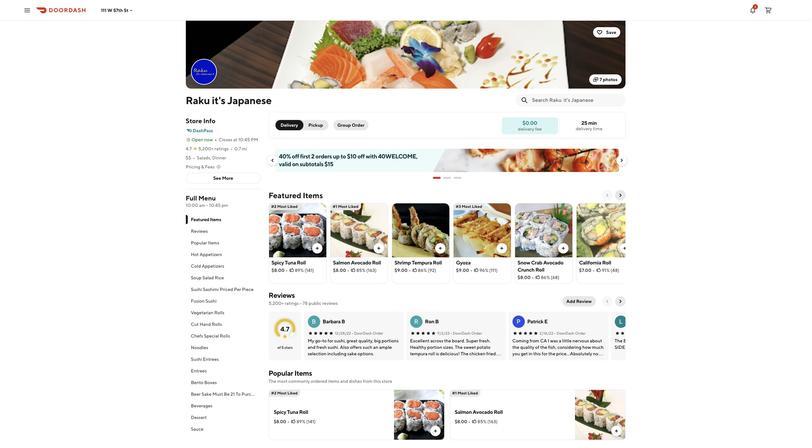 Task type: vqa. For each thing, say whether or not it's contained in the screenshot.
See All to the top
no



Task type: describe. For each thing, give the bounding box(es) containing it.
from
[[363, 379, 373, 384]]

see
[[213, 176, 221, 181]]

pm
[[222, 203, 228, 208]]

store
[[382, 379, 392, 384]]

raku
[[186, 94, 210, 107]]

salads,
[[197, 155, 211, 161]]

snow crab avocado crunch roll
[[518, 260, 564, 273]]

1 vertical spatial featured
[[191, 217, 209, 222]]

avocado inside the snow crab avocado crunch roll
[[543, 260, 564, 266]]

delivery inside '$0.00 delivery fee'
[[518, 126, 534, 132]]

0 vertical spatial entrees
[[203, 357, 219, 362]]

1 vertical spatial entrees
[[191, 369, 207, 374]]

1 vertical spatial previous button of carousel image
[[605, 193, 610, 198]]

1 vertical spatial spicy
[[274, 410, 286, 416]]

piece
[[242, 287, 254, 292]]

on
[[292, 161, 299, 168]]

(92)
[[428, 268, 436, 273]]

min
[[588, 120, 597, 126]]

1 vertical spatial 85% (163)
[[478, 420, 498, 425]]

cut hand rolls
[[191, 322, 222, 327]]

0 horizontal spatial 5,200+
[[198, 146, 214, 152]]

0 vertical spatial featured items
[[269, 191, 323, 200]]

2 off from the left
[[358, 153, 365, 160]]

orders
[[316, 153, 332, 160]]

select promotional banner element
[[433, 172, 461, 184]]

order for b
[[373, 331, 383, 336]]

items inside heading
[[303, 191, 323, 200]]

barbara b
[[323, 319, 345, 325]]

previous image
[[605, 299, 610, 304]]

full menu 10:00 am - 10:45 pm
[[186, 195, 228, 208]]

sake
[[202, 392, 212, 397]]

ordered
[[311, 379, 327, 384]]

sauce
[[191, 427, 204, 432]]

featured inside heading
[[269, 191, 301, 200]]

$0.00 delivery fee
[[518, 120, 542, 132]]

40% off first 2 orders up to $10 off with 40welcome, valid on subtotals $15
[[279, 153, 418, 168]]

crab
[[531, 260, 542, 266]]

• closes at 10:45 pm
[[215, 137, 258, 142]]

sushi for sushi entrees
[[191, 357, 202, 362]]

#1 for salmon avocado roll
[[333, 204, 337, 209]]

0 vertical spatial tuna
[[285, 260, 296, 266]]

5,200+ inside reviews 5,200+ ratings • 78 public reviews
[[269, 301, 284, 306]]

shrimp tempura roll image
[[392, 203, 449, 258]]

reviews link
[[269, 291, 295, 300]]

bento boxes button
[[186, 377, 261, 389]]

popular items
[[191, 241, 219, 246]]

beverages button
[[186, 401, 261, 412]]

fee
[[535, 126, 542, 132]]

group order button
[[334, 120, 368, 131]]

boxes
[[204, 381, 217, 386]]

b for b
[[342, 319, 345, 325]]

to
[[236, 392, 241, 397]]

reviews for reviews 5,200+ ratings • 78 public reviews
[[269, 291, 295, 300]]

$$
[[186, 155, 191, 161]]

2/16/22
[[540, 331, 554, 336]]

bento boxes
[[191, 381, 217, 386]]

40%
[[279, 153, 291, 160]]

0 vertical spatial 4.7
[[186, 146, 192, 152]]

w
[[107, 8, 112, 13]]

group
[[337, 123, 351, 128]]

items inside popular items the most commonly ordered items and dishes from this store
[[294, 369, 312, 378]]

0 vertical spatial spicy
[[272, 260, 284, 266]]

1 vertical spatial 89%
[[297, 420, 305, 425]]

noodles button
[[186, 342, 261, 354]]

1 vertical spatial tuna
[[287, 410, 298, 416]]

#2 for $8.00
[[271, 391, 276, 396]]

#1 most liked for $8.00
[[452, 391, 478, 396]]

#2 most liked for $8.00
[[271, 391, 298, 396]]

hand
[[200, 322, 211, 327]]

popular for popular items the most commonly ordered items and dishes from this store
[[269, 369, 293, 378]]

1 vertical spatial next button of carousel image
[[618, 193, 623, 198]]

most for salmon avocado roll
[[338, 204, 347, 209]]

liked for gyoza
[[472, 204, 482, 209]]

review
[[576, 299, 592, 304]]

group order
[[337, 123, 365, 128]]

add review
[[566, 299, 592, 304]]

• doordash order for r
[[450, 331, 482, 336]]

crunch
[[518, 267, 535, 273]]

91% (48)
[[602, 268, 619, 273]]

9/2/22
[[437, 331, 450, 336]]

Pickup radio
[[299, 120, 328, 131]]

chefs special rolls button
[[186, 331, 261, 342]]

be
[[224, 392, 230, 397]]

1 vertical spatial (163)
[[488, 420, 498, 425]]

order inside "button"
[[352, 123, 365, 128]]

vegetarian rolls button
[[186, 307, 261, 319]]

57th
[[113, 8, 123, 13]]

$7.00
[[579, 268, 592, 273]]

per
[[234, 287, 241, 292]]

7 photos
[[600, 77, 618, 82]]

shrimp tempura roll
[[395, 260, 442, 266]]

liked for spicy tuna roll
[[287, 204, 298, 209]]

• doordash order for p
[[554, 331, 586, 336]]

1 vertical spatial spicy tuna roll image
[[394, 390, 444, 441]]

0 vertical spatial rolls
[[214, 311, 224, 316]]

#1 for $8.00
[[452, 391, 457, 396]]

fusion sushi button
[[186, 296, 261, 307]]

$8.00 for spicy tuna roll
[[272, 268, 285, 273]]

california roll image
[[577, 203, 634, 258]]

special
[[204, 334, 219, 339]]

hot
[[191, 252, 199, 257]]

0 horizontal spatial (163)
[[366, 268, 377, 273]]

open menu image
[[23, 6, 31, 14]]

gyoza
[[456, 260, 471, 266]]

more
[[222, 176, 233, 181]]

#2 for spicy tuna roll
[[271, 204, 276, 209]]

doordash for b
[[354, 331, 372, 336]]

0 horizontal spatial salmon
[[333, 260, 350, 266]]

b for r
[[435, 319, 439, 325]]

rolls for special
[[220, 334, 230, 339]]

bento
[[191, 381, 203, 386]]

1 vertical spatial salmon avocado roll
[[455, 410, 503, 416]]

gyoza image
[[454, 203, 511, 258]]

$0.00
[[523, 120, 537, 126]]

0 horizontal spatial salmon avocado roll image
[[330, 203, 388, 258]]

fees
[[205, 165, 215, 170]]

the
[[269, 379, 276, 384]]

0 vertical spatial ratings
[[215, 146, 229, 152]]

add item to cart image for gyoza
[[499, 246, 504, 251]]

2
[[311, 153, 315, 160]]

snow crab avocado crunch roll image
[[515, 203, 572, 258]]

patrick e
[[527, 319, 548, 325]]

1 vertical spatial 85%
[[478, 420, 487, 425]]

0 horizontal spatial b
[[312, 319, 316, 325]]

liked for salmon avocado roll
[[348, 204, 359, 209]]

1 vertical spatial 89% (141)
[[297, 420, 316, 425]]

next image
[[618, 299, 623, 304]]

california roll
[[579, 260, 611, 266]]

$$ • salads, dinner
[[186, 155, 226, 161]]

ron
[[425, 319, 434, 325]]

1 horizontal spatial avocado
[[473, 410, 493, 416]]

open
[[192, 137, 203, 142]]

$9.00 for gyoza
[[456, 268, 469, 273]]

cold appetizers button
[[186, 261, 261, 272]]

most
[[277, 379, 288, 384]]

25
[[581, 120, 587, 126]]

sushi sashimi priced per piece
[[191, 287, 254, 292]]

salad
[[202, 276, 214, 281]]

delivery inside 25 min delivery time
[[576, 126, 592, 131]]

appetizers for hot appetizers
[[200, 252, 222, 257]]

add item to cart image for spicy tuna roll
[[315, 246, 320, 251]]

entrees button
[[186, 366, 261, 377]]

0 horizontal spatial spicy tuna roll image
[[269, 203, 326, 258]]

beer
[[191, 392, 201, 397]]

0 horizontal spatial featured items
[[191, 217, 221, 222]]

reviews for reviews
[[191, 229, 208, 234]]

111 w 57th st
[[101, 8, 128, 13]]

items inside button
[[208, 241, 219, 246]]

menu
[[198, 195, 216, 202]]

1 horizontal spatial 10:45
[[238, 137, 250, 142]]

doordash for p
[[557, 331, 574, 336]]

california
[[579, 260, 601, 266]]

4 add item to cart image from the left
[[561, 246, 566, 251]]



Task type: locate. For each thing, give the bounding box(es) containing it.
sushi inside button
[[205, 299, 217, 304]]

1 horizontal spatial $9.00
[[456, 268, 469, 273]]

spicy tuna roll
[[272, 260, 306, 266], [274, 410, 308, 416]]

appetizers up cold appetizers
[[200, 252, 222, 257]]

tempura
[[412, 260, 432, 266]]

reviews 5,200+ ratings • 78 public reviews
[[269, 291, 338, 306]]

and
[[340, 379, 348, 384]]

0 items, open order cart image
[[765, 6, 772, 14]]

0 horizontal spatial #1
[[333, 204, 337, 209]]

order for p
[[575, 331, 586, 336]]

popular inside popular items button
[[191, 241, 207, 246]]

(163)
[[366, 268, 377, 273], [488, 420, 498, 425]]

b left barbara
[[312, 319, 316, 325]]

see more button
[[186, 173, 261, 184]]

items up hot appetizers
[[208, 241, 219, 246]]

appetizers up salad
[[202, 264, 224, 269]]

rolls right hand
[[212, 322, 222, 327]]

most for spicy tuna roll
[[277, 204, 287, 209]]

10:45
[[238, 137, 250, 142], [209, 203, 221, 208]]

popular up the most
[[269, 369, 293, 378]]

#2 most liked down the "featured items" heading
[[271, 204, 298, 209]]

0 horizontal spatial previous button of carousel image
[[270, 158, 275, 163]]

stars
[[285, 346, 293, 350]]

pricing & fees
[[186, 165, 215, 170]]

next button of carousel image
[[619, 158, 624, 163], [618, 193, 623, 198]]

see more
[[213, 176, 233, 181]]

$9.00 for shrimp tempura roll
[[395, 268, 408, 273]]

popular inside popular items the most commonly ordered items and dishes from this store
[[269, 369, 293, 378]]

popular for popular items
[[191, 241, 207, 246]]

1 • doordash order from the left
[[352, 331, 383, 336]]

add item to cart image
[[315, 246, 320, 251], [376, 246, 381, 251], [499, 246, 504, 251], [561, 246, 566, 251]]

salmon
[[333, 260, 350, 266], [455, 410, 472, 416]]

0 horizontal spatial featured
[[191, 217, 209, 222]]

snow
[[518, 260, 530, 266]]

10:45 inside full menu 10:00 am - 10:45 pm
[[209, 203, 221, 208]]

0 vertical spatial previous button of carousel image
[[270, 158, 275, 163]]

4.7 up of 5 stars
[[280, 326, 289, 333]]

0 horizontal spatial delivery
[[518, 126, 534, 132]]

entrees down noodles at the left
[[203, 357, 219, 362]]

1 vertical spatial spicy tuna roll
[[274, 410, 308, 416]]

1 vertical spatial #1 most liked
[[452, 391, 478, 396]]

0 vertical spatial salmon avocado roll
[[333, 260, 381, 266]]

rolls down fusion sushi button
[[214, 311, 224, 316]]

1 horizontal spatial #1 most liked
[[452, 391, 478, 396]]

1 horizontal spatial featured items
[[269, 191, 323, 200]]

$9.00
[[395, 268, 408, 273], [456, 268, 469, 273]]

salmon avocado roll
[[333, 260, 381, 266], [455, 410, 503, 416]]

sushi for sushi sashimi priced per piece
[[191, 287, 202, 292]]

2 horizontal spatial b
[[435, 319, 439, 325]]

#1 most liked for salmon avocado roll
[[333, 204, 359, 209]]

featured items heading
[[269, 190, 323, 201]]

$8.00 for snow crab avocado crunch roll
[[518, 275, 531, 280]]

roll
[[297, 260, 306, 266], [372, 260, 381, 266], [433, 260, 442, 266], [602, 260, 611, 266], [536, 267, 545, 273], [299, 410, 308, 416], [494, 410, 503, 416]]

10:45 right -
[[209, 203, 221, 208]]

0 horizontal spatial 85% (163)
[[356, 268, 377, 273]]

0 vertical spatial reviews
[[191, 229, 208, 234]]

sushi down soup on the left bottom of the page
[[191, 287, 202, 292]]

items up reviews button
[[210, 217, 221, 222]]

popular up hot
[[191, 241, 207, 246]]

doordash
[[354, 331, 372, 336], [453, 331, 471, 336], [557, 331, 574, 336]]

#2 most liked for spicy tuna roll
[[271, 204, 298, 209]]

$8.00 • for spicy
[[274, 420, 289, 425]]

86% for crab
[[541, 275, 550, 280]]

now
[[204, 137, 213, 142]]

$9.00 down shrimp
[[395, 268, 408, 273]]

b right barbara
[[342, 319, 345, 325]]

1 horizontal spatial ratings
[[285, 301, 299, 306]]

2 horizontal spatial doordash
[[557, 331, 574, 336]]

91%
[[602, 268, 610, 273]]

0 vertical spatial salmon
[[333, 260, 350, 266]]

3 doordash from the left
[[557, 331, 574, 336]]

1 add item to cart image from the left
[[315, 246, 320, 251]]

e
[[544, 319, 548, 325]]

1 vertical spatial featured items
[[191, 217, 221, 222]]

0 vertical spatial #1 most liked
[[333, 204, 359, 209]]

1 horizontal spatial 85%
[[478, 420, 487, 425]]

2 $9.00 from the left
[[456, 268, 469, 273]]

this
[[373, 379, 381, 384]]

0 horizontal spatial doordash
[[354, 331, 372, 336]]

beverages
[[191, 404, 213, 409]]

notification bell image
[[749, 6, 757, 14]]

doordash right 9/2/22
[[453, 331, 471, 336]]

21
[[230, 392, 235, 397]]

hot appetizers
[[191, 252, 222, 257]]

1 vertical spatial salmon avocado roll image
[[575, 390, 625, 441]]

sushi down noodles at the left
[[191, 357, 202, 362]]

1 vertical spatial popular
[[269, 369, 293, 378]]

0 horizontal spatial salmon avocado roll
[[333, 260, 381, 266]]

1 horizontal spatial featured
[[269, 191, 301, 200]]

86% down tempura
[[418, 268, 427, 273]]

1 horizontal spatial off
[[358, 153, 365, 160]]

japanese
[[227, 94, 272, 107]]

0 vertical spatial 85% (163)
[[356, 268, 377, 273]]

0 vertical spatial (163)
[[366, 268, 377, 273]]

items down subtotals
[[303, 191, 323, 200]]

• doordash order right 9/2/22
[[450, 331, 482, 336]]

0 vertical spatial sushi
[[191, 287, 202, 292]]

cut
[[191, 322, 199, 327]]

1 vertical spatial rolls
[[212, 322, 222, 327]]

st
[[124, 8, 128, 13]]

0 horizontal spatial 10:45
[[209, 203, 221, 208]]

5,200+ down the reviews link
[[269, 301, 284, 306]]

featured down "valid"
[[269, 191, 301, 200]]

Delivery radio
[[275, 120, 303, 131]]

appetizers for cold appetizers
[[202, 264, 224, 269]]

1 horizontal spatial salmon avocado roll image
[[575, 390, 625, 441]]

b
[[312, 319, 316, 325], [342, 319, 345, 325], [435, 319, 439, 325]]

1 vertical spatial sushi
[[205, 299, 217, 304]]

doordash right 2/16/22
[[557, 331, 574, 336]]

b right ron
[[435, 319, 439, 325]]

time
[[593, 126, 602, 131]]

fusion
[[191, 299, 205, 304]]

delivery
[[576, 126, 592, 131], [518, 126, 534, 132]]

order for r
[[471, 331, 482, 336]]

2 vertical spatial rolls
[[220, 334, 230, 339]]

popular items button
[[186, 237, 261, 249]]

1 horizontal spatial delivery
[[576, 126, 592, 131]]

0 vertical spatial 10:45
[[238, 137, 250, 142]]

info
[[203, 117, 216, 125]]

0 vertical spatial 89% (141)
[[295, 268, 314, 273]]

reviews inside button
[[191, 229, 208, 234]]

• doordash order for b
[[352, 331, 383, 336]]

1 vertical spatial 4.7
[[280, 326, 289, 333]]

96% (111)
[[480, 268, 498, 273]]

add
[[566, 299, 575, 304]]

up
[[333, 153, 340, 160]]

$8.00
[[272, 268, 285, 273], [333, 268, 346, 273], [518, 275, 531, 280], [274, 420, 286, 425], [455, 420, 467, 425]]

0 vertical spatial spicy tuna roll
[[272, 260, 306, 266]]

$8.00 for salmon avocado roll
[[333, 268, 346, 273]]

sushi entrees
[[191, 357, 219, 362]]

0 horizontal spatial #1 most liked
[[333, 204, 359, 209]]

add item to cart image
[[438, 246, 443, 251], [622, 246, 627, 251], [433, 429, 438, 434], [614, 429, 619, 434]]

10:45 right at
[[238, 137, 250, 142]]

entrees
[[203, 357, 219, 362], [191, 369, 207, 374]]

1 #2 most liked from the top
[[271, 204, 298, 209]]

1 vertical spatial #2 most liked
[[271, 391, 298, 396]]

2 $8.00 • from the left
[[455, 420, 470, 425]]

1 vertical spatial #2
[[271, 391, 276, 396]]

1 horizontal spatial (163)
[[488, 420, 498, 425]]

0 horizontal spatial 4.7
[[186, 146, 192, 152]]

1 vertical spatial salmon
[[455, 410, 472, 416]]

1 vertical spatial reviews
[[269, 291, 295, 300]]

rolls
[[214, 311, 224, 316], [212, 322, 222, 327], [220, 334, 230, 339]]

(111)
[[489, 268, 498, 273]]

#3
[[456, 204, 461, 209]]

0 horizontal spatial off
[[292, 153, 299, 160]]

order methods option group
[[275, 120, 328, 131]]

rolls for hand
[[212, 322, 222, 327]]

0.7
[[234, 146, 241, 152]]

1 horizontal spatial 4.7
[[280, 326, 289, 333]]

• doordash order right 2/16/22
[[554, 331, 586, 336]]

Item Search search field
[[532, 97, 620, 104]]

111 w 57th st button
[[101, 8, 134, 13]]

0 vertical spatial featured
[[269, 191, 301, 200]]

2 • doordash order from the left
[[450, 331, 482, 336]]

0 horizontal spatial $8.00 •
[[274, 420, 289, 425]]

shrimp
[[395, 260, 411, 266]]

2 doordash from the left
[[453, 331, 471, 336]]

off right the $10
[[358, 153, 365, 160]]

0 horizontal spatial $9.00
[[395, 268, 408, 273]]

1 #2 from the top
[[271, 204, 276, 209]]

previous button of carousel image
[[270, 158, 275, 163], [605, 193, 610, 198]]

86% left (68) on the right of the page
[[541, 275, 550, 280]]

0 horizontal spatial ratings
[[215, 146, 229, 152]]

0 vertical spatial 5,200+
[[198, 146, 214, 152]]

#3 most liked
[[456, 204, 482, 209]]

featured items down on
[[269, 191, 323, 200]]

$9.00 down gyoza
[[456, 268, 469, 273]]

add review button
[[563, 297, 596, 307]]

(141)
[[305, 268, 314, 273], [306, 420, 316, 425]]

2 delivery from the left
[[518, 126, 534, 132]]

salmon avocado roll image
[[330, 203, 388, 258], [575, 390, 625, 441]]

spicy
[[272, 260, 284, 266], [274, 410, 286, 416]]

commonly
[[288, 379, 310, 384]]

ratings inside reviews 5,200+ ratings • 78 public reviews
[[285, 301, 299, 306]]

1 off from the left
[[292, 153, 299, 160]]

2 vertical spatial sushi
[[191, 357, 202, 362]]

1 doordash from the left
[[354, 331, 372, 336]]

#2 down the "featured items" heading
[[271, 204, 276, 209]]

add item to cart image for salmon avocado roll
[[376, 246, 381, 251]]

1 horizontal spatial 85% (163)
[[478, 420, 498, 425]]

0 vertical spatial spicy tuna roll image
[[269, 203, 326, 258]]

pricing
[[186, 165, 200, 170]]

raku  it's japanese image
[[186, 21, 625, 89], [192, 60, 216, 84]]

sushi sashimi priced per piece button
[[186, 284, 261, 296]]

delivery down $0.00
[[518, 126, 534, 132]]

0 vertical spatial next button of carousel image
[[619, 158, 624, 163]]

1 horizontal spatial previous button of carousel image
[[605, 193, 610, 198]]

2 horizontal spatial avocado
[[543, 260, 564, 266]]

pricing & fees button
[[186, 164, 221, 170]]

most for gyoza
[[462, 204, 471, 209]]

2 #2 most liked from the top
[[271, 391, 298, 396]]

sushi
[[191, 287, 202, 292], [205, 299, 217, 304], [191, 357, 202, 362]]

it's
[[212, 94, 225, 107]]

1 vertical spatial (141)
[[306, 420, 316, 425]]

3 add item to cart image from the left
[[499, 246, 504, 251]]

1 vertical spatial 5,200+
[[269, 301, 284, 306]]

valid
[[279, 161, 291, 168]]

rolls up noodles button
[[220, 334, 230, 339]]

0 horizontal spatial reviews
[[191, 229, 208, 234]]

86% for tempura
[[418, 268, 427, 273]]

1 $8.00 • from the left
[[274, 420, 289, 425]]

doordash right 12/28/22
[[354, 331, 372, 336]]

delivery left time
[[576, 126, 592, 131]]

-
[[206, 203, 208, 208]]

cold
[[191, 264, 201, 269]]

featured items down -
[[191, 217, 221, 222]]

• inside reviews 5,200+ ratings • 78 public reviews
[[300, 301, 302, 306]]

0 vertical spatial popular
[[191, 241, 207, 246]]

2 add item to cart image from the left
[[376, 246, 381, 251]]

off up on
[[292, 153, 299, 160]]

1 horizontal spatial doordash
[[453, 331, 471, 336]]

reviews
[[322, 301, 338, 306]]

chefs special rolls
[[191, 334, 230, 339]]

1 horizontal spatial popular
[[269, 369, 293, 378]]

2 #2 from the top
[[271, 391, 276, 396]]

dishes
[[349, 379, 362, 384]]

0 vertical spatial salmon avocado roll image
[[330, 203, 388, 258]]

1 horizontal spatial • doordash order
[[450, 331, 482, 336]]

0 vertical spatial #1
[[333, 204, 337, 209]]

5,200+ up $$ • salads, dinner
[[198, 146, 214, 152]]

to
[[341, 153, 346, 160]]

roll inside the snow crab avocado crunch roll
[[536, 267, 545, 273]]

85%
[[356, 268, 366, 273], [478, 420, 487, 425]]

• doordash order right 12/28/22
[[352, 331, 383, 336]]

dashpass
[[193, 128, 213, 133]]

with
[[366, 153, 377, 160]]

pm
[[251, 137, 258, 142]]

spicy tuna roll image
[[269, 203, 326, 258], [394, 390, 444, 441]]

featured down am
[[191, 217, 209, 222]]

ratings down the reviews link
[[285, 301, 299, 306]]

3 • doordash order from the left
[[554, 331, 586, 336]]

1 delivery from the left
[[576, 126, 592, 131]]

0 vertical spatial 85%
[[356, 268, 366, 273]]

0 horizontal spatial avocado
[[351, 260, 371, 266]]

ratings up dinner
[[215, 146, 229, 152]]

0 vertical spatial (141)
[[305, 268, 314, 273]]

0 vertical spatial #2 most liked
[[271, 204, 298, 209]]

1 $9.00 from the left
[[395, 268, 408, 273]]

reviews inside reviews 5,200+ ratings • 78 public reviews
[[269, 291, 295, 300]]

vegetarian
[[191, 311, 213, 316]]

86%
[[418, 268, 427, 273], [541, 275, 550, 280]]

1 vertical spatial ratings
[[285, 301, 299, 306]]

$8.00 • for salmon
[[455, 420, 470, 425]]

1 horizontal spatial reviews
[[269, 291, 295, 300]]

4.7 up $$
[[186, 146, 192, 152]]

dinner
[[212, 155, 226, 161]]

entrees up bento
[[191, 369, 207, 374]]

popular items the most commonly ordered items and dishes from this store
[[269, 369, 392, 384]]

1 vertical spatial #1
[[452, 391, 457, 396]]

1 vertical spatial 10:45
[[209, 203, 221, 208]]

#2 down the
[[271, 391, 276, 396]]

vegetarian rolls
[[191, 311, 224, 316]]

0 vertical spatial 89%
[[295, 268, 304, 273]]

89% (141)
[[295, 268, 314, 273], [297, 420, 316, 425]]

1 horizontal spatial 86%
[[541, 275, 550, 280]]

$15
[[324, 161, 333, 168]]

0 horizontal spatial 85%
[[356, 268, 366, 273]]

sushi down the sashimi at the bottom
[[205, 299, 217, 304]]

ron b
[[425, 319, 439, 325]]

dessert button
[[186, 412, 261, 424]]

7
[[600, 77, 602, 82]]

#2 most liked down the most
[[271, 391, 298, 396]]

doordash for r
[[453, 331, 471, 336]]

pickup
[[308, 123, 323, 128]]

1 horizontal spatial 5,200+
[[269, 301, 284, 306]]

items up 'commonly'
[[294, 369, 312, 378]]



